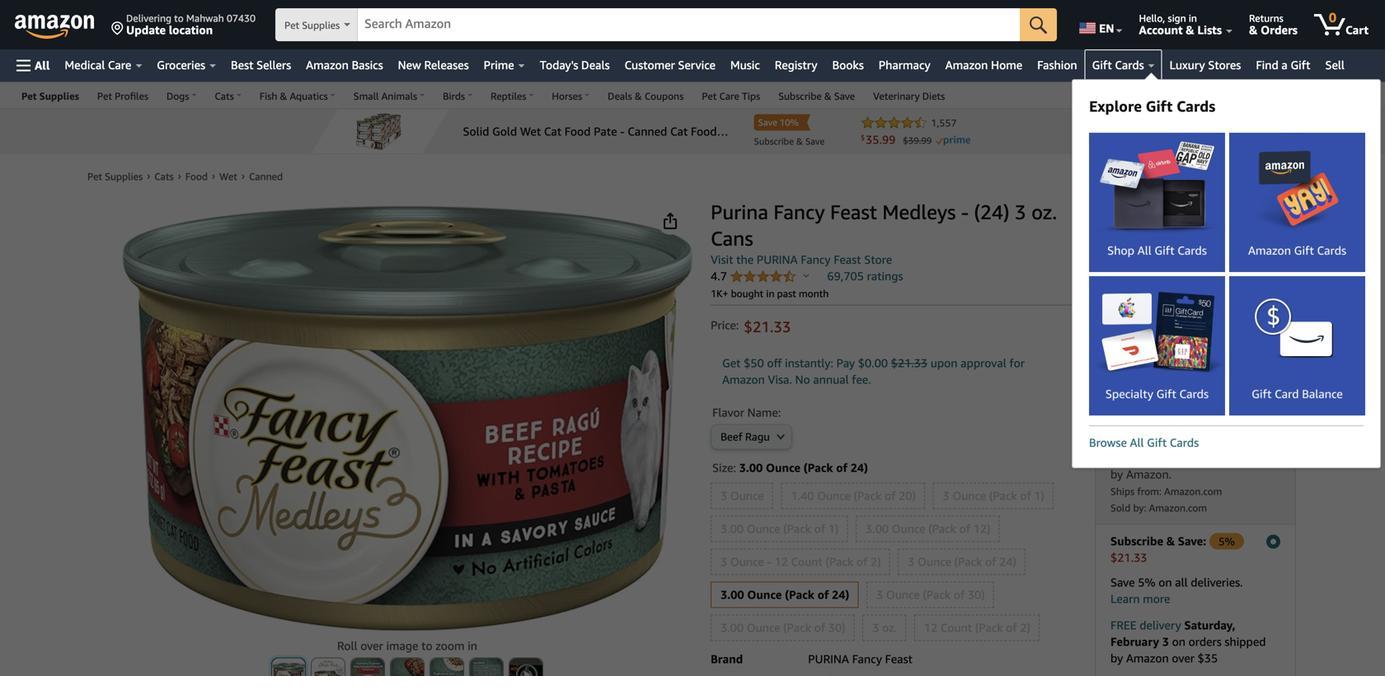 Task type: describe. For each thing, give the bounding box(es) containing it.
- inside the purina fancy feast medleys - (24) 3 oz. cans visit the purina fancy feast store
[[961, 200, 969, 224]]

amazon inside upon approval for amazon visa. no annual fee.
[[722, 373, 765, 386]]

delivering to mahwah 07430 update location
[[126, 12, 256, 37]]

3.00 right "size:"
[[739, 461, 763, 475]]

pet supplies inside pet supplies search box
[[285, 19, 340, 31]]

3 › from the left
[[212, 170, 215, 181]]

update
[[126, 23, 166, 37]]

medical
[[65, 58, 105, 72]]

coupons
[[645, 90, 684, 102]]

pet supplies link for cats link
[[87, 171, 143, 182]]

annual
[[813, 373, 849, 386]]

gift down "en"
[[1092, 58, 1112, 72]]

pet supplies inside pet supplies link
[[21, 90, 79, 102]]

fast, free delivery
[[1133, 321, 1229, 335]]

ratings
[[867, 269, 903, 283]]

hello,
[[1139, 12, 1165, 24]]

$50
[[744, 356, 764, 370]]

30) for 3.00 ounce (pack of 30)
[[828, 621, 846, 634]]

3 for 3 ounce - 12 count (pack of 2)
[[721, 555, 727, 569]]

purina inside the purina fancy feast medleys - (24) 3 oz. cans visit the purina fancy feast store
[[757, 253, 798, 266]]

beef ragu
[[721, 430, 770, 443]]

basics
[[352, 58, 383, 72]]

ounce for 1.40 ounce (pack of 20)
[[817, 489, 851, 503]]

service
[[678, 58, 716, 72]]

subscribe for subscribe & save
[[779, 90, 822, 102]]

1 vertical spatial prime
[[1135, 288, 1167, 302]]

(pack up 1.40
[[804, 461, 833, 475]]

music
[[730, 58, 760, 72]]

1 horizontal spatial to
[[421, 639, 433, 652]]

amazon left home
[[945, 58, 988, 72]]

shows
[[1225, 272, 1259, 286]]

deals & coupons link
[[599, 82, 693, 108]]

feast for purina
[[830, 200, 877, 224]]

manage gift card balance image
[[1229, 276, 1365, 416]]

1) for 3 ounce (pack of 1)
[[1034, 489, 1045, 503]]

30) for 3 ounce (pack of 30)
[[968, 588, 985, 602]]

with inside enjoy fast, free delivery, exclusive deals, and award- winning movies & tv shows with prime try prime
[[1107, 288, 1132, 302]]

off
[[767, 356, 782, 370]]

books link
[[825, 54, 871, 77]]

ounce for 3 ounce (pack of 24)
[[918, 555, 951, 569]]

enjoy
[[1107, 239, 1137, 253]]

account
[[1139, 23, 1183, 37]]

by
[[1111, 651, 1123, 665]]

69,705 ratings
[[827, 269, 903, 283]]

customer service link
[[617, 54, 723, 77]]

food link
[[185, 171, 208, 182]]

(pack for 3 ounce (pack of 1)
[[989, 489, 1017, 503]]

wet link
[[219, 171, 237, 182]]

2 vertical spatial cards
[[1170, 436, 1199, 449]]

oz. inside the purina fancy feast medleys - (24) 3 oz. cans visit the purina fancy feast store
[[1032, 200, 1057, 224]]

pay
[[836, 356, 855, 370]]

& for orders
[[1249, 23, 1258, 37]]

brand
[[711, 652, 743, 666]]

Search Amazon text field
[[358, 9, 1020, 40]]

all inside all button
[[35, 59, 50, 72]]

1 horizontal spatial delivery
[[1185, 321, 1229, 335]]

07430
[[227, 12, 256, 24]]

& for save:
[[1166, 534, 1175, 548]]

books
[[832, 58, 864, 72]]

specialty gift cards image
[[1089, 276, 1225, 416]]

1k+ bought in past month
[[711, 288, 829, 299]]

care for medical
[[108, 58, 131, 72]]

orders
[[1189, 635, 1222, 648]]

free delivery link
[[1111, 618, 1181, 632]]

0 horizontal spatial delivery
[[1140, 618, 1181, 632]]

24) for 3 ounce (pack of 24)
[[999, 555, 1017, 569]]

registry
[[775, 58, 818, 72]]

3 inside saturday, february 3
[[1162, 635, 1169, 648]]

diets
[[922, 90, 945, 102]]

gift right "explore"
[[1146, 97, 1173, 115]]

3 ounce (pack of 30) button
[[867, 583, 993, 607]]

Pet Supplies search field
[[275, 8, 1057, 43]]

location
[[169, 23, 213, 37]]

dropdown image
[[777, 433, 785, 440]]

& for lists
[[1186, 23, 1195, 37]]

fashion link
[[1030, 54, 1085, 77]]

& inside enjoy fast, free delivery, exclusive deals, and award- winning movies & tv shows with prime try prime
[[1196, 272, 1204, 286]]

exclusive
[[1107, 255, 1156, 269]]

try
[[1107, 305, 1124, 319]]

1 vertical spatial fancy
[[801, 253, 831, 266]]

3 for 3 ounce (pack of 1)
[[943, 489, 950, 503]]

and inside enjoy fast, free delivery, exclusive deals, and award- winning movies & tv shows with prime try prime
[[1194, 255, 1215, 269]]

en
[[1099, 21, 1114, 35]]

sponsored
[[1323, 160, 1370, 170]]

1 vertical spatial cards
[[1177, 97, 1216, 115]]

of for 12 count (pack of 2)
[[1006, 621, 1017, 634]]

canned link
[[249, 171, 283, 182]]

3 ounce (pack of 1)
[[943, 489, 1045, 503]]

ounce for 3 ounce (pack of 1)
[[953, 489, 986, 503]]

price: $21.33
[[711, 318, 791, 336]]

3 for 3 ounce (pack of 30)
[[876, 588, 883, 602]]

fashion
[[1037, 58, 1077, 72]]

size: 3.00 ounce (pack of 24)
[[712, 461, 868, 475]]

1 vertical spatial deals
[[608, 90, 632, 102]]

on inside on orders shipped by amazon over $35
[[1172, 635, 1186, 648]]

amazon inside on orders shipped by amazon over $35
[[1126, 651, 1169, 665]]

1 › from the left
[[147, 170, 150, 181]]

find a gift
[[1256, 58, 1311, 72]]

cart
[[1346, 23, 1369, 37]]

3.00 ounce (pack of 1) button
[[712, 517, 847, 541]]

3 for 3 ounce
[[721, 489, 727, 503]]

amazon prime logo image
[[1107, 208, 1149, 238]]

1 horizontal spatial 24)
[[851, 461, 868, 475]]

(24)
[[974, 200, 1010, 224]]

pet supplies link for deals & coupons link
[[12, 82, 88, 108]]

0 vertical spatial cards
[[1115, 58, 1144, 72]]

zoom
[[436, 639, 465, 652]]

(pack for 12 count (pack of 2)
[[975, 621, 1003, 634]]

customer service
[[625, 58, 716, 72]]

visa.
[[768, 373, 792, 386]]

12)
[[974, 522, 991, 536]]

count inside 3 ounce - 12 count (pack of 2) button
[[791, 555, 823, 569]]

winning
[[1107, 272, 1151, 286]]

stores
[[1208, 58, 1241, 72]]

amazon image
[[15, 15, 95, 40]]

3 ounce (pack of 24)
[[908, 555, 1017, 569]]

save inside navigation navigation
[[834, 90, 855, 102]]

1.40 ounce (pack of 20) button
[[782, 484, 924, 508]]

2) inside button
[[1020, 621, 1031, 634]]

1 horizontal spatial 5%
[[1219, 535, 1235, 548]]

in for bought
[[766, 288, 775, 299]]

image
[[386, 639, 418, 652]]

3.00 for 3.00 ounce (pack of 30)
[[721, 621, 744, 634]]

(pack for 3 ounce (pack of 24)
[[954, 555, 982, 569]]

registry link
[[767, 54, 825, 77]]

subscribe & save
[[779, 90, 855, 102]]

(pack for 3.00 ounce (pack of 12)
[[929, 522, 956, 536]]

save:
[[1178, 534, 1207, 548]]

12 inside button
[[775, 555, 788, 569]]

pet left profiles at left top
[[97, 90, 112, 102]]

gift right 'a'
[[1291, 58, 1311, 72]]

all
[[1175, 575, 1188, 589]]

save inside save 5% on all deliveries. learn more
[[1111, 575, 1135, 589]]

ounce for 3.00 ounce (pack of 1)
[[747, 522, 780, 536]]

3 oz.
[[873, 621, 897, 634]]

flavor
[[712, 406, 744, 419]]

pet inside 'link'
[[702, 90, 717, 102]]

saturday,
[[1184, 618, 1236, 632]]

1 vertical spatial free
[[1160, 321, 1182, 335]]

try prime link
[[1107, 305, 1158, 319]]

1 vertical spatial fast,
[[1133, 321, 1157, 335]]

(pack for 3.00 ounce (pack of 1)
[[783, 522, 811, 536]]

count inside the 12 count (pack of 2) button
[[941, 621, 972, 634]]

price:
[[711, 318, 739, 332]]

instantly:
[[785, 356, 833, 370]]

24) for 3.00 ounce (pack of 24)
[[832, 588, 850, 602]]

cats link
[[154, 171, 174, 182]]

supplies inside pet supplies › cats › food › wet › canned
[[105, 171, 143, 182]]

tv
[[1207, 272, 1222, 286]]

of for 3.00 ounce (pack of 24)
[[818, 588, 829, 602]]

12 count (pack of 2) button
[[915, 616, 1039, 640]]

1 horizontal spatial purina
[[808, 652, 849, 666]]

get $50 off instantly: pay $0.00 $21.33
[[722, 356, 928, 370]]

luxury
[[1170, 58, 1205, 72]]

award-
[[1218, 255, 1256, 269]]

february
[[1111, 635, 1159, 648]]

pharmacy
[[879, 58, 931, 72]]

best sellers
[[231, 58, 291, 72]]

no
[[795, 373, 810, 386]]

shop all gift cards image
[[1089, 133, 1225, 272]]

(pack inside 3 ounce - 12 count (pack of 2) button
[[826, 555, 854, 569]]

amazon home link
[[938, 54, 1030, 77]]

3 ounce (pack of 24) button
[[899, 550, 1025, 574]]

amazon basics link
[[299, 54, 391, 77]]



Task type: vqa. For each thing, say whether or not it's contained in the screenshot.
3.00 Ounce (Pack of 1)'s Ounce
yes



Task type: locate. For each thing, give the bounding box(es) containing it.
3.00 ounce (pack of 30) button
[[712, 616, 854, 640]]

(pack down "3.00 ounce (pack of 24)" button
[[783, 621, 811, 634]]

of inside "3.00 ounce (pack of 24)" button
[[818, 588, 829, 602]]

store
[[864, 253, 892, 266]]

0 vertical spatial deals
[[581, 58, 610, 72]]

upon
[[931, 356, 958, 370]]

new
[[398, 58, 421, 72]]

oz. up "purina fancy feast"
[[882, 621, 897, 634]]

3.00 for 3.00 ounce (pack of 1)
[[721, 522, 744, 536]]

1 vertical spatial oz.
[[882, 621, 897, 634]]

purina up 4.7 button at the top of the page
[[757, 253, 798, 266]]

gift
[[1092, 58, 1112, 72], [1291, 58, 1311, 72], [1146, 97, 1173, 115], [1147, 436, 1167, 449]]

medical care
[[65, 58, 131, 72]]

0 horizontal spatial $21.33
[[744, 318, 791, 336]]

of inside 3.00 ounce (pack of 1) button
[[814, 522, 825, 536]]

0 horizontal spatial 24)
[[832, 588, 850, 602]]

(pack
[[804, 461, 833, 475], [854, 489, 882, 503], [989, 489, 1017, 503], [783, 522, 811, 536], [929, 522, 956, 536], [826, 555, 854, 569], [954, 555, 982, 569], [785, 588, 815, 602], [923, 588, 951, 602], [783, 621, 811, 634], [975, 621, 1003, 634]]

the
[[736, 253, 754, 266]]

(pack down 12)
[[954, 555, 982, 569]]

› left wet link
[[212, 170, 215, 181]]

3.00 ounce (pack of 12) button
[[857, 517, 999, 541]]

1.40 ounce (pack of 20)
[[791, 489, 916, 503]]

0 horizontal spatial supplies
[[39, 90, 79, 102]]

- down 3.00 ounce (pack of 1) button at the bottom
[[767, 555, 772, 569]]

ounce for 3 ounce - 12 count (pack of 2)
[[730, 555, 764, 569]]

0 vertical spatial purina
[[757, 253, 798, 266]]

fast, down try prime link
[[1133, 321, 1157, 335]]

to left mahwah
[[174, 12, 184, 24]]

0 vertical spatial all
[[35, 59, 50, 72]]

delivery link
[[1095, 348, 1196, 391]]

(pack inside the 3.00 ounce (pack of 30) button
[[783, 621, 811, 634]]

of inside 3 ounce - 12 count (pack of 2) button
[[857, 555, 868, 569]]

with up try
[[1107, 288, 1132, 302]]

subscribe & save:
[[1111, 534, 1210, 548]]

veterinary diets link
[[864, 82, 954, 108]]

(pack down 3 ounce (pack of 30)
[[975, 621, 1003, 634]]

delivery up 'february'
[[1140, 618, 1181, 632]]

saturday, february 3
[[1111, 618, 1236, 648]]

3 oz. button
[[863, 616, 905, 640]]

fancy for purina
[[774, 200, 825, 224]]

amazon down $50
[[722, 373, 765, 386]]

0 vertical spatial 2)
[[871, 555, 881, 569]]

sign
[[1168, 12, 1186, 24]]

& down the books link
[[824, 90, 832, 102]]

3 down 3.00 ounce (pack of 12) button
[[908, 555, 915, 569]]

2 horizontal spatial 24)
[[999, 555, 1017, 569]]

12 down '3 ounce (pack of 30)' button
[[924, 621, 938, 634]]

1 vertical spatial count
[[941, 621, 972, 634]]

2 vertical spatial 24)
[[832, 588, 850, 602]]

1 horizontal spatial 2)
[[1020, 621, 1031, 634]]

1 vertical spatial 1)
[[828, 522, 839, 536]]

2 horizontal spatial supplies
[[302, 19, 340, 31]]

on left orders on the bottom right of page
[[1172, 635, 1186, 648]]

3.00 inside button
[[721, 621, 744, 634]]

amazon gift cards image
[[1229, 133, 1365, 272]]

browse all gift cards link
[[1089, 436, 1199, 449]]

ounce for 3 ounce (pack of 30)
[[886, 588, 920, 602]]

30) inside '3 ounce (pack of 30)' button
[[968, 588, 985, 602]]

ounce for 3.00 ounce (pack of 12)
[[892, 522, 926, 536]]

3 up "purina fancy feast"
[[873, 621, 879, 634]]

1 horizontal spatial over
[[1172, 651, 1195, 665]]

0 vertical spatial save
[[834, 90, 855, 102]]

pet supplies link
[[12, 82, 88, 108], [87, 171, 143, 182]]

› right wet
[[242, 170, 245, 181]]

purina fancy feast medleys - (24) 3 oz. cans image
[[122, 205, 693, 631]]

free inside enjoy fast, free delivery, exclusive deals, and award- winning movies & tv shows with prime try prime
[[1167, 239, 1189, 253]]

of for 3 ounce (pack of 30)
[[954, 588, 965, 602]]

of
[[836, 461, 848, 475], [885, 489, 896, 503], [1020, 489, 1031, 503], [814, 522, 825, 536], [959, 522, 971, 536], [857, 555, 868, 569], [985, 555, 996, 569], [818, 588, 829, 602], [954, 588, 965, 602], [814, 621, 825, 634], [1006, 621, 1017, 634]]

medical care link
[[57, 54, 149, 77]]

ounce for 3 ounce
[[730, 489, 764, 503]]

new releases
[[398, 58, 469, 72]]

3.00 inside "3.00 ounce (pack of 24)" button
[[721, 588, 744, 602]]

1 vertical spatial 2)
[[1020, 621, 1031, 634]]

deals & coupons
[[608, 90, 684, 102]]

deals
[[581, 58, 610, 72], [608, 90, 632, 102]]

save up learn more link
[[1111, 575, 1135, 589]]

all down amazon image
[[35, 59, 50, 72]]

0 vertical spatial pet supplies link
[[12, 82, 88, 108]]

0 horizontal spatial 2)
[[871, 555, 881, 569]]

in right 'zoom' at the left bottom
[[468, 639, 477, 652]]

2 › from the left
[[178, 170, 181, 181]]

option group
[[706, 479, 1074, 644]]

oz. right (24)
[[1032, 200, 1057, 224]]

amazon left basics at the top left of the page
[[306, 58, 349, 72]]

care for pet
[[719, 90, 739, 102]]

3 for 3 ounce (pack of 24)
[[908, 555, 915, 569]]

count up the 3.00 ounce (pack of 24)
[[791, 555, 823, 569]]

to left 'zoom' at the left bottom
[[421, 639, 433, 652]]

0 vertical spatial on
[[1159, 575, 1172, 589]]

2 vertical spatial prime
[[1127, 305, 1158, 319]]

5%
[[1219, 535, 1235, 548], [1138, 575, 1156, 589]]

0 horizontal spatial over
[[360, 639, 383, 652]]

tips
[[742, 90, 760, 102]]

of for 3 ounce (pack of 1)
[[1020, 489, 1031, 503]]

(pack for 3.00 ounce (pack of 30)
[[783, 621, 811, 634]]

0 vertical spatial with
[[1107, 288, 1132, 302]]

(pack inside "3.00 ounce (pack of 24)" button
[[785, 588, 815, 602]]

1 vertical spatial pet supplies
[[21, 90, 79, 102]]

1 vertical spatial 24)
[[999, 555, 1017, 569]]

& for coupons
[[635, 90, 642, 102]]

oz. inside "button"
[[882, 621, 897, 634]]

(pack inside 3.00 ounce (pack of 12) button
[[929, 522, 956, 536]]

gift cards
[[1092, 58, 1144, 72]]

24) down 3 ounce - 12 count (pack of 2)
[[832, 588, 850, 602]]

2 horizontal spatial in
[[1189, 12, 1197, 24]]

1 horizontal spatial in
[[766, 288, 775, 299]]

deals down customer
[[608, 90, 632, 102]]

& for save
[[824, 90, 832, 102]]

medleys
[[882, 200, 956, 224]]

prime inside "link"
[[484, 58, 514, 72]]

0 vertical spatial subscribe
[[779, 90, 822, 102]]

3.00 for 3.00 ounce (pack of 12)
[[866, 522, 889, 536]]

3 down 3.00 ounce (pack of 1) button at the bottom
[[721, 555, 727, 569]]

1 horizontal spatial subscribe
[[1111, 534, 1163, 548]]

30) inside the 3.00 ounce (pack of 30) button
[[828, 621, 846, 634]]

3.00
[[739, 461, 763, 475], [721, 522, 744, 536], [866, 522, 889, 536], [721, 588, 744, 602], [721, 621, 744, 634]]

$21.33 left upon
[[891, 356, 928, 370]]

of for 1.40 ounce (pack of 20)
[[885, 489, 896, 503]]

cards down luxury stores link
[[1177, 97, 1216, 115]]

(pack inside the 12 count (pack of 2) button
[[975, 621, 1003, 634]]

pet down all button
[[21, 90, 37, 102]]

ounce right 1.40
[[817, 489, 851, 503]]

20)
[[899, 489, 916, 503]]

orders
[[1261, 23, 1298, 37]]

0 vertical spatial 1)
[[1034, 489, 1045, 503]]

prime up try prime link
[[1135, 288, 1167, 302]]

1 vertical spatial subscribe
[[1111, 534, 1163, 548]]

a
[[1282, 58, 1288, 72]]

2 horizontal spatial $21.33
[[1111, 551, 1147, 564]]

pet supplies up the "amazon basics"
[[285, 19, 340, 31]]

bought
[[731, 288, 764, 299]]

delivery down start
[[1185, 321, 1229, 335]]

3 for 3 oz.
[[873, 621, 879, 634]]

pet inside pet supplies › cats › food › wet › canned
[[87, 171, 102, 182]]

of inside 3.00 ounce (pack of 12) button
[[959, 522, 971, 536]]

2) inside button
[[871, 555, 881, 569]]

in right the sign
[[1189, 12, 1197, 24]]

& inside deals & coupons link
[[635, 90, 642, 102]]

(pack inside 3 ounce (pack of 1) button
[[989, 489, 1017, 503]]

3 down "size:"
[[721, 489, 727, 503]]

2 vertical spatial feast
[[885, 652, 913, 666]]

ounce up 3 oz.
[[886, 588, 920, 602]]

3.00 inside 3.00 ounce (pack of 1) button
[[721, 522, 744, 536]]

gift cards link
[[1085, 49, 1162, 82]]

care up pet profiles link
[[108, 58, 131, 72]]

ounce down "20)"
[[892, 522, 926, 536]]

1 horizontal spatial -
[[961, 200, 969, 224]]

30) up "purina fancy feast"
[[828, 621, 846, 634]]

1 horizontal spatial count
[[941, 621, 972, 634]]

0 horizontal spatial save
[[834, 90, 855, 102]]

of inside the 12 count (pack of 2) button
[[1006, 621, 1017, 634]]

profiles
[[115, 90, 148, 102]]

amazon
[[306, 58, 349, 72], [945, 58, 988, 72], [722, 373, 765, 386], [1126, 651, 1169, 665]]

sell link
[[1318, 54, 1352, 77]]

(pack up 3 ounce - 12 count (pack of 2)
[[783, 522, 811, 536]]

prime right releases
[[484, 58, 514, 72]]

(pack inside 3.00 ounce (pack of 1) button
[[783, 522, 811, 536]]

1 horizontal spatial oz.
[[1032, 200, 1057, 224]]

feast for purina
[[885, 652, 913, 666]]

0 horizontal spatial all
[[35, 59, 50, 72]]

1 vertical spatial 30)
[[828, 621, 846, 634]]

leave feedback on sponsored ad element
[[1323, 160, 1381, 170]]

0 horizontal spatial subscribe
[[779, 90, 822, 102]]

1 horizontal spatial pet supplies
[[285, 19, 340, 31]]

pharmacy link
[[871, 54, 938, 77]]

releases
[[424, 58, 469, 72]]

subscribe left save:
[[1111, 534, 1163, 548]]

1 vertical spatial purina
[[808, 652, 849, 666]]

3 up 3 oz.
[[876, 588, 883, 602]]

0 horizontal spatial oz.
[[882, 621, 897, 634]]

over right roll
[[360, 639, 383, 652]]

with down try
[[1107, 321, 1130, 335]]

ounce up 3 ounce (pack of 30)
[[918, 555, 951, 569]]

5% right save:
[[1219, 535, 1235, 548]]

1 with from the top
[[1107, 288, 1132, 302]]

prime link
[[476, 54, 532, 77]]

0 horizontal spatial 12
[[775, 555, 788, 569]]

feast down 3 oz. "button"
[[885, 652, 913, 666]]

0 vertical spatial in
[[1189, 12, 1197, 24]]

$21.33 down subscribe & save: at the bottom of the page
[[1111, 551, 1147, 564]]

fast, up exclusive
[[1140, 239, 1164, 253]]

1k+
[[711, 288, 728, 299]]

& inside subscribe & save link
[[824, 90, 832, 102]]

over inside on orders shipped by amazon over $35
[[1172, 651, 1195, 665]]

1 vertical spatial with
[[1107, 321, 1130, 335]]

supplies down all button
[[39, 90, 79, 102]]

1 vertical spatial and
[[1161, 305, 1180, 319]]

fancy for purina
[[852, 652, 882, 666]]

0 horizontal spatial 1)
[[828, 522, 839, 536]]

& left coupons
[[635, 90, 642, 102]]

home
[[991, 58, 1023, 72]]

and up fast, free delivery
[[1161, 305, 1180, 319]]

explore
[[1089, 97, 1142, 115]]

in inside navigation navigation
[[1189, 12, 1197, 24]]

with inside and start saving today with
[[1107, 321, 1130, 335]]

in for sign
[[1189, 12, 1197, 24]]

ounce for 3.00 ounce (pack of 24)
[[747, 588, 782, 602]]

and up tv at the right of page
[[1194, 255, 1215, 269]]

count down 3 ounce (pack of 30)
[[941, 621, 972, 634]]

2 vertical spatial in
[[468, 639, 477, 652]]

pickup
[[1229, 362, 1264, 375]]

subscribe for subscribe & save:
[[1111, 534, 1163, 548]]

0 vertical spatial 24)
[[851, 461, 868, 475]]

2)
[[871, 555, 881, 569], [1020, 621, 1031, 634]]

0 horizontal spatial and
[[1161, 305, 1180, 319]]

3.00 up the 3.00 ounce (pack of 30) button
[[721, 588, 744, 602]]

tab list containing delivery
[[1095, 348, 1296, 391]]

1 vertical spatial 12
[[924, 621, 938, 634]]

all right 'browse'
[[1130, 436, 1144, 449]]

0 vertical spatial supplies
[[302, 19, 340, 31]]

care left tips
[[719, 90, 739, 102]]

approval
[[961, 356, 1007, 370]]

feast up store
[[830, 200, 877, 224]]

fancy up visit the purina fancy feast store link
[[774, 200, 825, 224]]

in left past
[[766, 288, 775, 299]]

(pack for 3.00 ounce (pack of 24)
[[785, 588, 815, 602]]

ounce up the 3.00 ounce (pack of 30) button
[[747, 588, 782, 602]]

pet
[[285, 19, 299, 31], [21, 90, 37, 102], [97, 90, 112, 102], [702, 90, 717, 102], [87, 171, 102, 182]]

›
[[147, 170, 150, 181], [178, 170, 181, 181], [212, 170, 215, 181], [242, 170, 245, 181]]

0 vertical spatial 30)
[[968, 588, 985, 602]]

returns & orders
[[1249, 12, 1298, 37]]

subscribe inside subscribe & save link
[[779, 90, 822, 102]]

gift right 'browse'
[[1147, 436, 1167, 449]]

subscribe down registry link
[[779, 90, 822, 102]]

(pack up 12)
[[989, 489, 1017, 503]]

(pack inside 3 ounce (pack of 24) button
[[954, 555, 982, 569]]

ounce for 3.00 ounce (pack of 30)
[[747, 621, 780, 634]]

3.00 up brand
[[721, 621, 744, 634]]

0 horizontal spatial care
[[108, 58, 131, 72]]

for
[[1010, 356, 1025, 370]]

save down the books link
[[834, 90, 855, 102]]

care inside "link"
[[108, 58, 131, 72]]

- inside button
[[767, 555, 772, 569]]

fast, inside enjoy fast, free delivery, exclusive deals, and award- winning movies & tv shows with prime try prime
[[1140, 239, 1164, 253]]

3.00 ounce (pack of 24)
[[721, 588, 850, 602]]

(pack for 3 ounce (pack of 30)
[[923, 588, 951, 602]]

oz.
[[1032, 200, 1057, 224], [882, 621, 897, 634]]

deliveries.
[[1191, 575, 1243, 589]]

radio active image
[[1267, 535, 1281, 549]]

pet down service
[[702, 90, 717, 102]]

of for 3 ounce (pack of 24)
[[985, 555, 996, 569]]

5% inside save 5% on all deliveries. learn more
[[1138, 575, 1156, 589]]

prime
[[484, 58, 514, 72], [1135, 288, 1167, 302], [1127, 305, 1158, 319]]

1 vertical spatial supplies
[[39, 90, 79, 102]]

3 ounce - 12 count (pack of 2)
[[721, 555, 881, 569]]

cards up "explore"
[[1115, 58, 1144, 72]]

movies
[[1154, 272, 1193, 286]]

0 vertical spatial 12
[[775, 555, 788, 569]]

24)
[[851, 461, 868, 475], [999, 555, 1017, 569], [832, 588, 850, 602]]

ounce down 3.00 ounce (pack of 1) button at the bottom
[[730, 555, 764, 569]]

1 horizontal spatial all
[[1130, 436, 1144, 449]]

customer
[[625, 58, 675, 72]]

& left orders on the top of page
[[1249, 23, 1258, 37]]

cats
[[154, 171, 174, 182]]

2 vertical spatial $21.33
[[1111, 551, 1147, 564]]

pet up sellers
[[285, 19, 299, 31]]

care inside 'link'
[[719, 90, 739, 102]]

new releases link
[[391, 54, 476, 77]]

12 down 3.00 ounce (pack of 1) button at the bottom
[[775, 555, 788, 569]]

12 inside button
[[924, 621, 938, 634]]

0 vertical spatial $21.33
[[744, 318, 791, 336]]

1 vertical spatial pet supplies link
[[87, 171, 143, 182]]

(pack inside the 1.40 ounce (pack of 20) button
[[854, 489, 882, 503]]

1 horizontal spatial $21.33
[[891, 356, 928, 370]]

0 vertical spatial fancy
[[774, 200, 825, 224]]

69,705 ratings link
[[827, 269, 903, 283]]

1 vertical spatial on
[[1172, 635, 1186, 648]]

3 ounce - 12 count (pack of 2) button
[[712, 550, 889, 574]]

navigation navigation
[[0, 0, 1385, 476]]

roll over image to zoom in
[[337, 639, 477, 652]]

(pack left "20)"
[[854, 489, 882, 503]]

0 vertical spatial -
[[961, 200, 969, 224]]

3 ounce (pack of 30)
[[876, 588, 985, 602]]

of inside 3 ounce (pack of 24) button
[[985, 555, 996, 569]]

today's deals link
[[532, 54, 617, 77]]

of inside the 1.40 ounce (pack of 20) button
[[885, 489, 896, 503]]

none submit inside pet supplies search box
[[1020, 8, 1057, 41]]

of inside 3 ounce (pack of 1) button
[[1020, 489, 1031, 503]]

of for 3.00 ounce (pack of 1)
[[814, 522, 825, 536]]

deals right today's
[[581, 58, 610, 72]]

1 horizontal spatial supplies
[[105, 171, 143, 182]]

and inside and start saving today with
[[1161, 305, 1180, 319]]

option group containing 3 ounce
[[706, 479, 1074, 644]]

pet left cats
[[87, 171, 102, 182]]

enjoy fast, free delivery, exclusive deals, and award- winning movies & tv shows with prime try prime
[[1107, 239, 1259, 319]]

3.00 for 3.00 ounce (pack of 24)
[[721, 588, 744, 602]]

0 vertical spatial prime
[[484, 58, 514, 72]]

3 inside "button"
[[873, 621, 879, 634]]

4 › from the left
[[242, 170, 245, 181]]

3 inside button
[[721, 489, 727, 503]]

1 horizontal spatial save
[[1111, 575, 1135, 589]]

pet supplies down all button
[[21, 90, 79, 102]]

to
[[174, 12, 184, 24], [421, 639, 433, 652]]

deals,
[[1159, 255, 1191, 269]]

lists
[[1198, 23, 1222, 37]]

None submit
[[1020, 8, 1057, 41]]

(pack inside '3 ounce (pack of 30)' button
[[923, 588, 951, 602]]

0 horizontal spatial -
[[767, 555, 772, 569]]

1 vertical spatial all
[[1130, 436, 1144, 449]]

purina down 3.00 ounce (pack of 30)
[[808, 652, 849, 666]]

free
[[1111, 618, 1137, 632]]

of for 3.00 ounce (pack of 12)
[[959, 522, 971, 536]]

find a gift link
[[1249, 54, 1318, 77]]

2 with from the top
[[1107, 321, 1130, 335]]

ounce up 12)
[[953, 489, 986, 503]]

delivery
[[1185, 321, 1229, 335], [1140, 618, 1181, 632]]

1.40
[[791, 489, 814, 503]]

0 vertical spatial and
[[1194, 255, 1215, 269]]

(pack for 1.40 ounce (pack of 20)
[[854, 489, 882, 503]]

pet supplies link left cats
[[87, 171, 143, 182]]

0
[[1329, 9, 1337, 25]]

amazon down 'february'
[[1126, 651, 1169, 665]]

1 horizontal spatial 1)
[[1034, 489, 1045, 503]]

1 horizontal spatial 30)
[[968, 588, 985, 602]]

cards right 'browse'
[[1170, 436, 1199, 449]]

1 vertical spatial delivery
[[1140, 618, 1181, 632]]

& inside returns & orders
[[1249, 23, 1258, 37]]

wet
[[219, 171, 237, 182]]

3 inside the purina fancy feast medleys - (24) 3 oz. cans visit the purina fancy feast store
[[1015, 200, 1026, 224]]

0 horizontal spatial 5%
[[1138, 575, 1156, 589]]

supplies up the "amazon basics"
[[302, 19, 340, 31]]

of for 3.00 ounce (pack of 30)
[[814, 621, 825, 634]]

pet care tips
[[702, 90, 760, 102]]

1) for 3.00 ounce (pack of 1)
[[828, 522, 839, 536]]

of inside '3 ounce (pack of 30)' button
[[954, 588, 965, 602]]

3 right (24)
[[1015, 200, 1026, 224]]

4.7 button
[[711, 269, 809, 285]]

& left save:
[[1166, 534, 1175, 548]]

0 horizontal spatial count
[[791, 555, 823, 569]]

0 vertical spatial fast,
[[1140, 239, 1164, 253]]

0 vertical spatial care
[[108, 58, 131, 72]]

pet supplies link down all button
[[12, 82, 88, 108]]

3.00 inside 3.00 ounce (pack of 12) button
[[866, 522, 889, 536]]

on inside save 5% on all deliveries. learn more
[[1159, 575, 1172, 589]]

1 vertical spatial to
[[421, 639, 433, 652]]

to inside delivering to mahwah 07430 update location
[[174, 12, 184, 24]]

tab list
[[1095, 348, 1296, 391]]

music link
[[723, 54, 767, 77]]

all
[[35, 59, 50, 72], [1130, 436, 1144, 449]]

30)
[[968, 588, 985, 602], [828, 621, 846, 634]]

2 vertical spatial supplies
[[105, 171, 143, 182]]

0 vertical spatial 5%
[[1219, 535, 1235, 548]]

pet inside search box
[[285, 19, 299, 31]]

- left (24)
[[961, 200, 969, 224]]

0 horizontal spatial purina
[[757, 253, 798, 266]]

0 horizontal spatial to
[[174, 12, 184, 24]]

delivering
[[126, 12, 172, 24]]

$35
[[1198, 651, 1218, 665]]

1 vertical spatial -
[[767, 555, 772, 569]]

supplies inside search box
[[302, 19, 340, 31]]

30) up 12 count (pack of 2)
[[968, 588, 985, 602]]

1 horizontal spatial and
[[1194, 255, 1215, 269]]

1 horizontal spatial 12
[[924, 621, 938, 634]]

shipped
[[1225, 635, 1266, 648]]

ounce down dropdown image
[[766, 461, 801, 475]]

1)
[[1034, 489, 1045, 503], [828, 522, 839, 536]]

feast up 69,705
[[834, 253, 861, 266]]

1 vertical spatial feast
[[834, 253, 861, 266]]

prime right try
[[1127, 305, 1158, 319]]

1 horizontal spatial care
[[719, 90, 739, 102]]

fancy
[[774, 200, 825, 224], [801, 253, 831, 266], [852, 652, 882, 666]]

of inside the 3.00 ounce (pack of 30) button
[[814, 621, 825, 634]]

0 horizontal spatial 30)
[[828, 621, 846, 634]]



